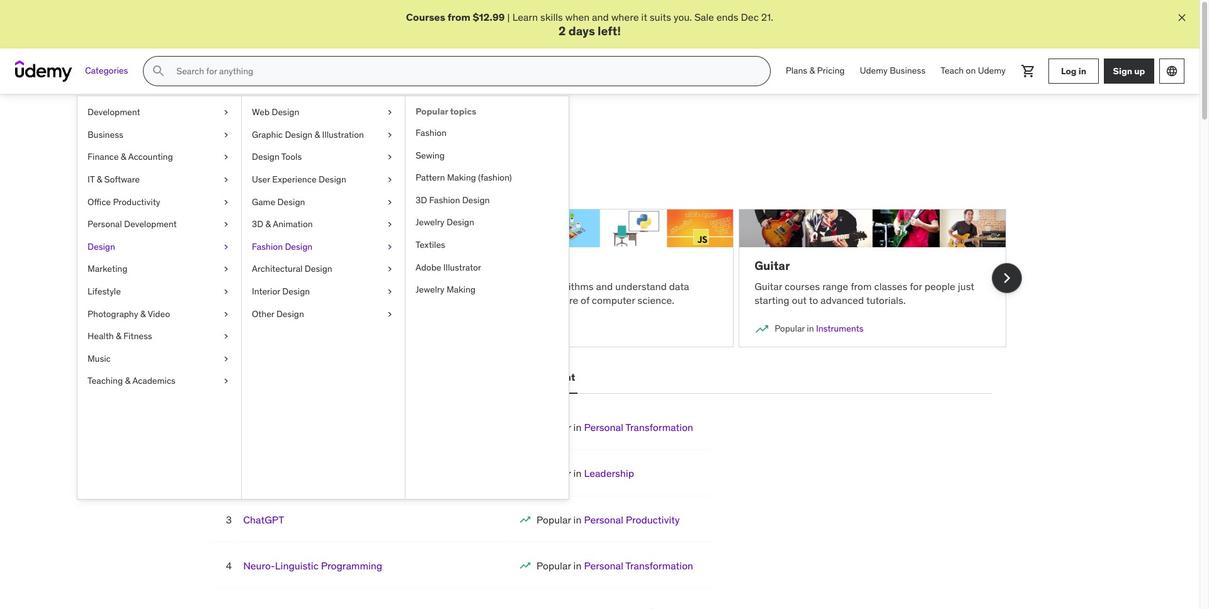 Task type: describe. For each thing, give the bounding box(es) containing it.
courses from $12.99 | learn skills when and where it suits you. sale ends dec 21. 2 days left!
[[406, 11, 774, 39]]

& for health & fitness
[[116, 331, 121, 342]]

of
[[581, 294, 590, 307]]

3d & animation
[[252, 219, 313, 230]]

udemy business link
[[853, 56, 934, 86]]

xsmall image for design tools
[[385, 151, 395, 164]]

xsmall image for design
[[221, 241, 231, 253]]

health & fitness link
[[77, 326, 241, 348]]

days
[[569, 24, 595, 39]]

1 vertical spatial fashion
[[429, 195, 460, 206]]

it
[[88, 174, 95, 185]]

algorithms
[[482, 258, 545, 274]]

fashion design link
[[242, 236, 405, 259]]

illustrator
[[444, 262, 481, 273]]

suits
[[650, 11, 672, 23]]

programming
[[321, 560, 383, 573]]

instruments
[[817, 323, 864, 335]]

fashion link
[[406, 122, 569, 145]]

it & software link
[[77, 169, 241, 191]]

design inside "link"
[[277, 308, 304, 320]]

xsmall image for fashion design
[[385, 241, 395, 253]]

1 transformation from the top
[[626, 421, 694, 434]]

health & fitness
[[88, 331, 152, 342]]

udemy image
[[15, 61, 72, 82]]

to left the teach
[[325, 280, 334, 293]]

personal development link
[[77, 214, 241, 236]]

design link
[[77, 236, 241, 259]]

illustration
[[322, 129, 364, 140]]

& for 3d & animation
[[266, 219, 271, 230]]

3d for 3d fashion design
[[416, 195, 427, 206]]

textiles link
[[406, 234, 569, 257]]

lifestyle link
[[77, 281, 241, 303]]

from inside use statistical probability to teach computers how to learn from data.
[[234, 294, 255, 307]]

design down graphic
[[252, 151, 280, 163]]

user
[[252, 174, 270, 185]]

data.
[[257, 294, 280, 307]]

plans & pricing link
[[779, 56, 853, 86]]

xsmall image for user experience design
[[385, 174, 395, 186]]

marketing link
[[77, 259, 241, 281]]

design down the new
[[319, 174, 346, 185]]

textiles
[[416, 239, 446, 251]]

xsmall image for marketing
[[221, 264, 231, 276]]

to inside learn to build algorithms and understand data structures at the core of computer science.
[[510, 280, 519, 293]]

tutorials.
[[867, 294, 906, 307]]

udemy inside teach on udemy link
[[978, 65, 1006, 76]]

design tools link
[[242, 146, 405, 169]]

guitar for guitar
[[755, 258, 790, 274]]

skills inside courses from $12.99 | learn skills when and where it suits you. sale ends dec 21. 2 days left!
[[541, 11, 563, 23]]

and inside learn to build algorithms and understand data structures at the core of computer science.
[[596, 280, 613, 293]]

2
[[559, 24, 566, 39]]

3d & animation link
[[242, 214, 405, 236]]

instruments link
[[817, 323, 864, 335]]

courses
[[406, 11, 446, 23]]

|
[[508, 11, 510, 23]]

design down 3d fashion design
[[447, 217, 474, 228]]

photography & video
[[88, 308, 170, 320]]

5 cell from the top
[[537, 606, 694, 610]]

user experience design
[[252, 174, 346, 185]]

udemy business
[[860, 65, 926, 76]]

personal transformation link for fourth cell from the top of the page
[[584, 560, 694, 573]]

structures
[[482, 294, 528, 307]]

design up the tools
[[285, 129, 313, 140]]

close image
[[1176, 11, 1189, 24]]

guitar courses range from classes for people just starting out to advanced tutorials.
[[755, 280, 975, 307]]

design up animation
[[278, 196, 305, 208]]

teaching & academics link
[[77, 371, 241, 393]]

guitar for guitar courses range from classes for people just starting out to advanced tutorials.
[[755, 280, 783, 293]]

and inside courses from $12.99 | learn skills when and where it suits you. sale ends dec 21. 2 days left!
[[592, 11, 609, 23]]

Search for anything text field
[[174, 61, 755, 82]]

jewelry design link
[[406, 212, 569, 234]]

learn for popular and trending topics
[[193, 160, 219, 173]]

sign up
[[1114, 65, 1146, 77]]

or
[[344, 160, 353, 173]]

& down 'web design' link
[[315, 129, 320, 140]]

classes
[[875, 280, 908, 293]]

completely
[[271, 160, 321, 173]]

xsmall image for business
[[221, 129, 231, 141]]

office productivity link
[[77, 191, 241, 214]]

how
[[415, 280, 433, 293]]

bestselling
[[211, 371, 265, 384]]

popular in personal transformation for fifth cell from the bottom of the page
[[537, 421, 694, 434]]

finance & accounting
[[88, 151, 173, 163]]

in for personal transformation link corresponding to fifth cell from the bottom of the page
[[574, 421, 582, 434]]

xsmall image for personal development
[[221, 219, 231, 231]]

leadership
[[584, 468, 634, 480]]

plans
[[786, 65, 808, 76]]

academics
[[132, 376, 176, 387]]

from inside courses from $12.99 | learn skills when and where it suits you. sale ends dec 21. 2 days left!
[[448, 11, 471, 23]]

at
[[530, 294, 539, 307]]

21.
[[762, 11, 774, 23]]

making for jewelry
[[447, 284, 476, 296]]

neuro-linguistic programming
[[243, 560, 383, 573]]

it & software
[[88, 174, 140, 185]]

improve
[[356, 160, 392, 173]]

next image
[[997, 268, 1017, 289]]

adobe
[[416, 262, 442, 273]]

your
[[394, 160, 414, 173]]

leadership link
[[584, 468, 634, 480]]

plans & pricing
[[786, 65, 845, 76]]

linguistic
[[275, 560, 319, 573]]

choose a language image
[[1166, 65, 1179, 78]]

people
[[925, 280, 956, 293]]

ends
[[717, 11, 739, 23]]

popular inside fashion design element
[[416, 106, 448, 117]]

0 horizontal spatial business
[[88, 129, 123, 140]]

jewelry for jewelry design
[[416, 217, 445, 228]]

popular in image for guitar
[[755, 322, 770, 337]]

pattern
[[416, 172, 445, 183]]

dec
[[741, 11, 759, 23]]

teach
[[336, 280, 361, 293]]

& for finance & accounting
[[121, 151, 126, 163]]

to inside guitar courses range from classes for people just starting out to advanced tutorials.
[[809, 294, 819, 307]]

graphic design & illustration link
[[242, 124, 405, 146]]

neuro-linguistic programming link
[[243, 560, 383, 573]]

1 vertical spatial skills
[[454, 160, 476, 173]]

build
[[521, 280, 543, 293]]

design down animation
[[285, 241, 313, 252]]

personal inside button
[[467, 371, 509, 384]]

shopping cart with 0 items image
[[1021, 64, 1036, 79]]

making for pattern
[[447, 172, 476, 183]]

trending
[[288, 124, 354, 144]]

popular in
[[229, 323, 268, 335]]

health
[[88, 331, 114, 342]]

2 cell from the top
[[537, 468, 634, 480]]

xsmall image for teaching & academics
[[221, 376, 231, 388]]

finance & accounting link
[[77, 146, 241, 169]]

1 vertical spatial productivity
[[626, 514, 680, 527]]

existing
[[416, 160, 451, 173]]

0 horizontal spatial productivity
[[113, 196, 160, 208]]

out
[[792, 294, 807, 307]]

personal development button
[[464, 363, 578, 393]]

game
[[252, 196, 275, 208]]



Task type: locate. For each thing, give the bounding box(es) containing it.
1 vertical spatial learn
[[193, 160, 219, 173]]

photography
[[88, 308, 138, 320]]

udemy
[[860, 65, 888, 76], [978, 65, 1006, 76]]

learn inside courses from $12.99 | learn skills when and where it suits you. sale ends dec 21. 2 days left!
[[513, 11, 538, 23]]

1 vertical spatial transformation
[[626, 560, 694, 573]]

music link
[[77, 348, 241, 371]]

other design link
[[242, 303, 405, 326]]

in down popular in personal productivity
[[574, 560, 582, 573]]

& right health
[[116, 331, 121, 342]]

0 horizontal spatial from
[[234, 294, 255, 307]]

in for personal productivity link
[[574, 514, 582, 527]]

& inside 'link'
[[121, 151, 126, 163]]

xsmall image inside architectural design link
[[385, 264, 395, 276]]

in for fourth cell from the top of the page's personal transformation link
[[574, 560, 582, 573]]

1 vertical spatial from
[[851, 280, 872, 293]]

1 popular in personal transformation from the top
[[537, 421, 694, 434]]

log
[[1062, 65, 1077, 77]]

jewelry making
[[416, 284, 476, 296]]

1 making from the top
[[447, 172, 476, 183]]

in left the leadership link
[[574, 468, 582, 480]]

from left $12.99
[[448, 11, 471, 23]]

guitar inside guitar courses range from classes for people just starting out to advanced tutorials.
[[755, 280, 783, 293]]

& right plans
[[810, 65, 815, 76]]

xsmall image for office productivity
[[221, 196, 231, 209]]

2 vertical spatial fashion
[[252, 241, 283, 252]]

pattern making (fashion) link
[[406, 167, 569, 189]]

to right out
[[809, 294, 819, 307]]

0 vertical spatial personal transformation link
[[584, 421, 694, 434]]

1 vertical spatial topics
[[357, 124, 403, 144]]

2 vertical spatial development
[[511, 371, 575, 384]]

2 udemy from the left
[[978, 65, 1006, 76]]

xsmall image inside music link
[[221, 353, 231, 366]]

1 vertical spatial guitar
[[755, 280, 783, 293]]

personal development
[[88, 219, 177, 230], [467, 371, 575, 384]]

4 cell from the top
[[537, 560, 694, 573]]

design up 'marketing'
[[88, 241, 115, 252]]

computers
[[364, 280, 412, 293]]

1 vertical spatial making
[[447, 284, 476, 296]]

0 vertical spatial popular in personal transformation
[[537, 421, 694, 434]]

learn right "|" at the top left
[[513, 11, 538, 23]]

to right 'how'
[[435, 280, 445, 293]]

carousel element
[[193, 194, 1022, 363]]

1 udemy from the left
[[860, 65, 888, 76]]

business link
[[77, 124, 241, 146]]

1 horizontal spatial business
[[890, 65, 926, 76]]

you.
[[674, 11, 692, 23]]

design down interior design
[[277, 308, 304, 320]]

productivity
[[113, 196, 160, 208], [626, 514, 680, 527]]

development inside button
[[511, 371, 575, 384]]

popular in instruments
[[775, 323, 864, 335]]

xsmall image inside other design "link"
[[385, 308, 395, 321]]

2 horizontal spatial popular in image
[[755, 322, 770, 337]]

1 vertical spatial jewelry
[[416, 284, 445, 296]]

0 vertical spatial learn
[[513, 11, 538, 23]]

2 transformation from the top
[[626, 560, 694, 573]]

1 jewelry from the top
[[416, 217, 445, 228]]

graphic design & illustration
[[252, 129, 364, 140]]

in
[[1079, 65, 1087, 77], [261, 323, 268, 335], [807, 323, 814, 335], [574, 421, 582, 434], [574, 468, 582, 480], [574, 514, 582, 527], [574, 560, 582, 573]]

submit search image
[[151, 64, 167, 79]]

xsmall image for health & fitness
[[221, 331, 231, 343]]

udemy right the "on"
[[978, 65, 1006, 76]]

probability
[[275, 280, 322, 293]]

to up structures
[[510, 280, 519, 293]]

fashion design
[[252, 241, 313, 252]]

xsmall image inside office productivity link
[[221, 196, 231, 209]]

graphic
[[252, 129, 283, 140]]

left!
[[598, 24, 621, 39]]

2 popular in personal transformation from the top
[[537, 560, 694, 573]]

2 horizontal spatial from
[[851, 280, 872, 293]]

3d inside 3d fashion design link
[[416, 195, 427, 206]]

& right 'teaching'
[[125, 376, 130, 387]]

making up 3d fashion design
[[447, 172, 476, 183]]

0 vertical spatial from
[[448, 11, 471, 23]]

learn for algorithms
[[482, 280, 507, 293]]

topics inside fashion design element
[[450, 106, 477, 117]]

xsmall image for finance & accounting
[[221, 151, 231, 164]]

xsmall image inside photography & video link
[[221, 308, 231, 321]]

popular in personal productivity
[[537, 514, 680, 527]]

1 vertical spatial 3d
[[252, 219, 263, 230]]

xsmall image inside 'web design' link
[[385, 107, 395, 119]]

up
[[1135, 65, 1146, 77]]

business left teach
[[890, 65, 926, 76]]

fashion up 'machine learning'
[[252, 241, 283, 252]]

in for the leadership link
[[574, 468, 582, 480]]

design down fashion design link
[[305, 264, 332, 275]]

xsmall image
[[385, 107, 395, 119], [221, 151, 231, 164], [221, 174, 231, 186], [385, 174, 395, 186], [221, 219, 231, 231], [385, 219, 395, 231], [221, 241, 231, 253], [221, 286, 231, 298], [385, 286, 395, 298], [221, 308, 231, 321], [385, 308, 395, 321], [221, 331, 231, 343], [221, 376, 231, 388]]

popular in personal transformation for fourth cell from the top of the page
[[537, 560, 694, 573]]

popular in image down popular in image
[[519, 560, 532, 573]]

0 vertical spatial fashion
[[416, 127, 447, 139]]

in up popular in leadership
[[574, 421, 582, 434]]

chatgpt link
[[243, 514, 284, 527]]

sewing
[[416, 150, 445, 161]]

xsmall image for game design
[[385, 196, 395, 209]]

design down pattern making (fashion) link
[[462, 195, 490, 206]]

0 horizontal spatial skills
[[454, 160, 476, 173]]

and up left!
[[592, 11, 609, 23]]

xsmall image inside "development" 'link'
[[221, 107, 231, 119]]

topics
[[450, 106, 477, 117], [357, 124, 403, 144]]

xsmall image for other design
[[385, 308, 395, 321]]

tools
[[281, 151, 302, 163]]

0 vertical spatial transformation
[[626, 421, 694, 434]]

& down game
[[266, 219, 271, 230]]

1 vertical spatial personal development
[[467, 371, 575, 384]]

1 horizontal spatial from
[[448, 11, 471, 23]]

teaching & academics
[[88, 376, 176, 387]]

fashion for fashion
[[416, 127, 447, 139]]

1 guitar from the top
[[755, 258, 790, 274]]

business up finance on the top
[[88, 129, 123, 140]]

xsmall image for architectural design
[[385, 264, 395, 276]]

development inside 'link'
[[88, 107, 140, 118]]

xsmall image inside user experience design link
[[385, 174, 395, 186]]

xsmall image inside "marketing" link
[[221, 264, 231, 276]]

personal transformation link for fifth cell from the bottom of the page
[[584, 421, 694, 434]]

1 cell from the top
[[537, 421, 694, 434]]

jewelry making link
[[406, 279, 569, 302]]

xsmall image inside fashion design link
[[385, 241, 395, 253]]

popular in image down starting
[[755, 322, 770, 337]]

lifestyle
[[88, 286, 121, 297]]

xsmall image for web design
[[385, 107, 395, 119]]

sewing link
[[406, 145, 569, 167]]

making down the 'illustrator'
[[447, 284, 476, 296]]

1 vertical spatial business
[[88, 129, 123, 140]]

udemy inside udemy business link
[[860, 65, 888, 76]]

$12.99
[[473, 11, 505, 23]]

skills up 2
[[541, 11, 563, 23]]

3d fashion design
[[416, 195, 490, 206]]

xsmall image
[[221, 107, 231, 119], [221, 129, 231, 141], [385, 129, 395, 141], [385, 151, 395, 164], [221, 196, 231, 209], [385, 196, 395, 209], [385, 241, 395, 253], [221, 264, 231, 276], [385, 264, 395, 276], [221, 353, 231, 366]]

design
[[272, 107, 299, 118], [285, 129, 313, 140], [252, 151, 280, 163], [319, 174, 346, 185], [462, 195, 490, 206], [278, 196, 305, 208], [447, 217, 474, 228], [88, 241, 115, 252], [285, 241, 313, 252], [305, 264, 332, 275], [282, 286, 310, 297], [277, 308, 304, 320]]

& left video at left bottom
[[140, 308, 146, 320]]

0 vertical spatial guitar
[[755, 258, 790, 274]]

pricing
[[818, 65, 845, 76]]

transformation
[[626, 421, 694, 434], [626, 560, 694, 573]]

2 vertical spatial from
[[234, 294, 255, 307]]

0 vertical spatial development
[[88, 107, 140, 118]]

personal transformation link down personal productivity link
[[584, 560, 694, 573]]

0 horizontal spatial personal development
[[88, 219, 177, 230]]

computer
[[592, 294, 635, 307]]

architectural design
[[252, 264, 332, 275]]

machine learning
[[209, 258, 310, 274]]

& for teaching & academics
[[125, 376, 130, 387]]

3d down the pattern
[[416, 195, 427, 206]]

xsmall image for 3d & animation
[[385, 219, 395, 231]]

learn
[[209, 294, 231, 307]]

from up advanced
[[851, 280, 872, 293]]

making
[[447, 172, 476, 183], [447, 284, 476, 296]]

personal transformation link up leadership
[[584, 421, 694, 434]]

learn up structures
[[482, 280, 507, 293]]

0 vertical spatial skills
[[541, 11, 563, 23]]

& right 'it'
[[97, 174, 102, 185]]

interior design link
[[242, 281, 405, 303]]

0 horizontal spatial 3d
[[252, 219, 263, 230]]

jewelry for jewelry making
[[416, 284, 445, 296]]

2 guitar from the top
[[755, 280, 783, 293]]

popular in personal transformation down popular in personal productivity
[[537, 560, 694, 573]]

xsmall image inside 3d & animation link
[[385, 219, 395, 231]]

xsmall image inside it & software link
[[221, 174, 231, 186]]

learn something completely new or improve your existing skills
[[193, 160, 476, 173]]

xsmall image inside "graphic design & illustration" link
[[385, 129, 395, 141]]

2 horizontal spatial learn
[[513, 11, 538, 23]]

and down web design in the left of the page
[[257, 124, 285, 144]]

popular in image down learn
[[209, 322, 224, 337]]

sale
[[695, 11, 714, 23]]

& for photography & video
[[140, 308, 146, 320]]

teach on udemy
[[941, 65, 1006, 76]]

0 vertical spatial making
[[447, 172, 476, 183]]

1 personal transformation link from the top
[[584, 421, 694, 434]]

xsmall image for graphic design & illustration
[[385, 129, 395, 141]]

video
[[148, 308, 170, 320]]

1 horizontal spatial udemy
[[978, 65, 1006, 76]]

topics up improve
[[357, 124, 403, 144]]

teach
[[941, 65, 964, 76]]

0 horizontal spatial udemy
[[860, 65, 888, 76]]

1 horizontal spatial popular in image
[[519, 560, 532, 573]]

xsmall image for interior design
[[385, 286, 395, 298]]

xsmall image inside design 'link'
[[221, 241, 231, 253]]

popular in image
[[519, 514, 532, 527]]

personal development for the personal development button
[[467, 371, 575, 384]]

design inside 'link'
[[88, 241, 115, 252]]

0 vertical spatial personal development
[[88, 219, 177, 230]]

business
[[890, 65, 926, 76], [88, 129, 123, 140]]

1 vertical spatial and
[[257, 124, 285, 144]]

fashion design element
[[405, 97, 569, 500]]

3d for 3d & animation
[[252, 219, 263, 230]]

topics up fashion link
[[450, 106, 477, 117]]

on
[[966, 65, 976, 76]]

web design
[[252, 107, 299, 118]]

pattern making (fashion)
[[416, 172, 512, 183]]

popular in image for machine learning
[[209, 322, 224, 337]]

teaching
[[88, 376, 123, 387]]

2 vertical spatial and
[[596, 280, 613, 293]]

2 making from the top
[[447, 284, 476, 296]]

log in link
[[1049, 59, 1099, 84]]

music
[[88, 353, 111, 365]]

jewelry down adobe
[[416, 284, 445, 296]]

in for instruments link
[[807, 323, 814, 335]]

popular topics
[[416, 106, 477, 117]]

xsmall image inside interior design link
[[385, 286, 395, 298]]

chatgpt
[[243, 514, 284, 527]]

popular in personal transformation up leadership
[[537, 421, 694, 434]]

cell
[[537, 421, 694, 434], [537, 468, 634, 480], [537, 514, 680, 527], [537, 560, 694, 573], [537, 606, 694, 610]]

personal development inside personal development link
[[88, 219, 177, 230]]

1 horizontal spatial skills
[[541, 11, 563, 23]]

game design
[[252, 196, 305, 208]]

the
[[541, 294, 556, 307]]

in left instruments link
[[807, 323, 814, 335]]

0 vertical spatial topics
[[450, 106, 477, 117]]

3d
[[416, 195, 427, 206], [252, 219, 263, 230]]

to
[[325, 280, 334, 293], [435, 280, 445, 293], [510, 280, 519, 293], [809, 294, 819, 307]]

xsmall image inside "finance & accounting" 'link'
[[221, 151, 231, 164]]

(fashion)
[[478, 172, 512, 183]]

fashion up sewing
[[416, 127, 447, 139]]

experience
[[272, 174, 317, 185]]

photography & video link
[[77, 303, 241, 326]]

&
[[810, 65, 815, 76], [315, 129, 320, 140], [121, 151, 126, 163], [97, 174, 102, 185], [266, 219, 271, 230], [140, 308, 146, 320], [116, 331, 121, 342], [125, 376, 130, 387]]

xsmall image for it & software
[[221, 174, 231, 186]]

0 horizontal spatial topics
[[357, 124, 403, 144]]

science.
[[638, 294, 675, 307]]

2 personal transformation link from the top
[[584, 560, 694, 573]]

web
[[252, 107, 270, 118]]

xsmall image inside business link
[[221, 129, 231, 141]]

in right log
[[1079, 65, 1087, 77]]

in down popular in leadership
[[574, 514, 582, 527]]

0 vertical spatial 3d
[[416, 195, 427, 206]]

bestselling button
[[208, 363, 267, 393]]

personal
[[88, 219, 122, 230], [467, 371, 509, 384], [584, 421, 624, 434], [584, 514, 624, 527], [584, 560, 624, 573]]

2 jewelry from the top
[[416, 284, 445, 296]]

1 horizontal spatial 3d
[[416, 195, 427, 206]]

xsmall image inside 'lifestyle' link
[[221, 286, 231, 298]]

teach on udemy link
[[934, 56, 1014, 86]]

1 horizontal spatial learn
[[482, 280, 507, 293]]

0 vertical spatial jewelry
[[416, 217, 445, 228]]

it
[[642, 11, 648, 23]]

1 vertical spatial popular in personal transformation
[[537, 560, 694, 573]]

xsmall image inside teaching & academics link
[[221, 376, 231, 388]]

personal development inside the personal development button
[[467, 371, 575, 384]]

adobe illustrator
[[416, 262, 481, 273]]

personal development for personal development link
[[88, 219, 177, 230]]

& for it & software
[[97, 174, 102, 185]]

from inside guitar courses range from classes for people just starting out to advanced tutorials.
[[851, 280, 872, 293]]

1 vertical spatial personal transformation link
[[584, 560, 694, 573]]

design down architectural design
[[282, 286, 310, 297]]

use
[[209, 280, 226, 293]]

when
[[566, 11, 590, 23]]

0 horizontal spatial popular in image
[[209, 322, 224, 337]]

xsmall image inside health & fitness link
[[221, 331, 231, 343]]

& right finance on the top
[[121, 151, 126, 163]]

from down statistical
[[234, 294, 255, 307]]

1 vertical spatial development
[[124, 219, 177, 230]]

popular in personal transformation
[[537, 421, 694, 434], [537, 560, 694, 573]]

in down other at the left of the page
[[261, 323, 268, 335]]

0 horizontal spatial learn
[[193, 160, 219, 173]]

3 cell from the top
[[537, 514, 680, 527]]

jewelry up textiles
[[416, 217, 445, 228]]

3d inside 3d & animation link
[[252, 219, 263, 230]]

and up computer
[[596, 280, 613, 293]]

0 vertical spatial productivity
[[113, 196, 160, 208]]

1 horizontal spatial topics
[[450, 106, 477, 117]]

xsmall image for music
[[221, 353, 231, 366]]

sign
[[1114, 65, 1133, 77]]

development for personal development link
[[124, 219, 177, 230]]

learn left something on the top of the page
[[193, 160, 219, 173]]

xsmall image inside design tools link
[[385, 151, 395, 164]]

2 vertical spatial learn
[[482, 280, 507, 293]]

udemy right the pricing
[[860, 65, 888, 76]]

user experience design link
[[242, 169, 405, 191]]

0 vertical spatial business
[[890, 65, 926, 76]]

skills right existing
[[454, 160, 476, 173]]

3
[[226, 514, 232, 527]]

1 horizontal spatial productivity
[[626, 514, 680, 527]]

1 horizontal spatial personal development
[[467, 371, 575, 384]]

learning
[[260, 258, 310, 274]]

marketing
[[88, 264, 127, 275]]

learn inside learn to build algorithms and understand data structures at the core of computer science.
[[482, 280, 507, 293]]

xsmall image for development
[[221, 107, 231, 119]]

xsmall image inside personal development link
[[221, 219, 231, 231]]

fashion for fashion design
[[252, 241, 283, 252]]

3d down game
[[252, 219, 263, 230]]

& for plans & pricing
[[810, 65, 815, 76]]

design right web
[[272, 107, 299, 118]]

development link
[[77, 102, 241, 124]]

popular in image
[[209, 322, 224, 337], [755, 322, 770, 337], [519, 560, 532, 573]]

0 vertical spatial and
[[592, 11, 609, 23]]

xsmall image for photography & video
[[221, 308, 231, 321]]

fashion up the jewelry design
[[429, 195, 460, 206]]

software
[[104, 174, 140, 185]]

xsmall image inside game design link
[[385, 196, 395, 209]]

development for the personal development button
[[511, 371, 575, 384]]

xsmall image for lifestyle
[[221, 286, 231, 298]]

architectural
[[252, 264, 303, 275]]



Task type: vqa. For each thing, say whether or not it's contained in the screenshot.
'Business' inside Topic Filters element
no



